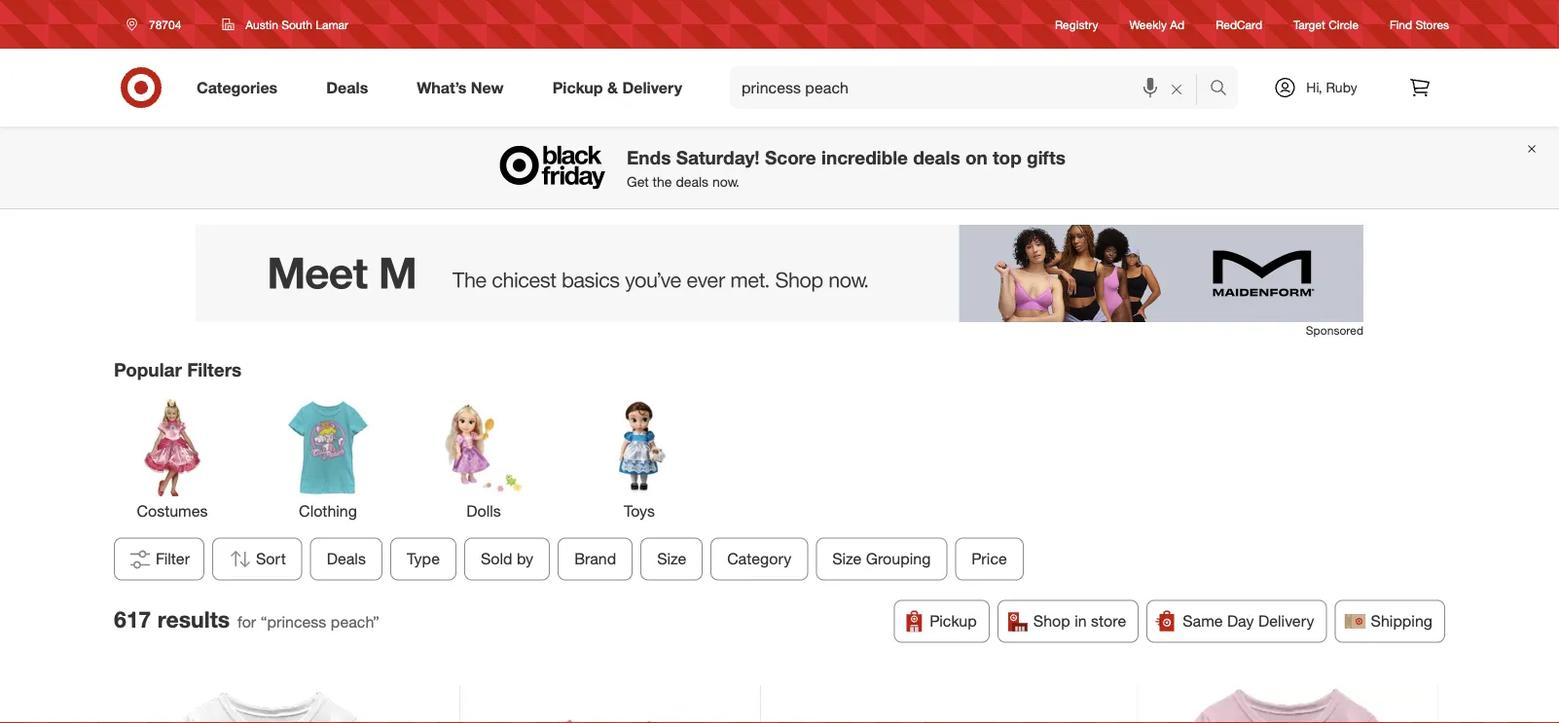 Task type: vqa. For each thing, say whether or not it's contained in the screenshot.
New
yes



Task type: locate. For each thing, give the bounding box(es) containing it.
1 horizontal spatial pickup
[[930, 612, 977, 631]]

1 horizontal spatial deals
[[913, 146, 960, 168]]

filter
[[156, 550, 190, 569]]

brand button
[[558, 538, 633, 581]]

deals right the
[[676, 173, 709, 190]]

617 results for "princess peach"
[[114, 606, 379, 633]]

results
[[157, 606, 230, 633]]

617
[[114, 606, 151, 633]]

redcard link
[[1216, 16, 1263, 33]]

girl's nintendo super mario bros princess peach character circles crop t-shirt image
[[460, 686, 761, 723], [460, 686, 761, 723]]

1 vertical spatial pickup
[[930, 612, 977, 631]]

type button
[[390, 538, 457, 581]]

78704
[[149, 17, 181, 32]]

shipping
[[1371, 612, 1433, 631]]

target
[[1294, 17, 1326, 32]]

registry link
[[1055, 16, 1099, 33]]

costumes
[[137, 502, 208, 521]]

delivery
[[622, 78, 682, 97], [1259, 612, 1315, 631]]

deals inside button
[[327, 550, 366, 569]]

0 vertical spatial deals
[[913, 146, 960, 168]]

1 size from the left
[[657, 550, 687, 569]]

1 vertical spatial deals
[[327, 550, 366, 569]]

deals left on
[[913, 146, 960, 168]]

0 vertical spatial delivery
[[622, 78, 682, 97]]

stores
[[1416, 17, 1449, 32]]

clothing
[[299, 502, 357, 521]]

pickup inside button
[[930, 612, 977, 631]]

what's new link
[[400, 66, 528, 109]]

incredible
[[822, 146, 908, 168]]

0 vertical spatial pickup
[[553, 78, 603, 97]]

what's new
[[417, 78, 504, 97]]

nintendo the super mario bros. movie peach action figure image
[[799, 686, 1099, 723], [799, 686, 1099, 723]]

girl's nintendo princess peach girls rule t-shirt image
[[1137, 686, 1438, 723], [1137, 686, 1438, 723]]

0 vertical spatial deals
[[326, 78, 368, 97]]

ends
[[627, 146, 671, 168]]

same
[[1183, 612, 1223, 631]]

dolls link
[[425, 395, 542, 522]]

pickup & delivery link
[[536, 66, 707, 109]]

costumes link
[[114, 395, 231, 522]]

weekly ad link
[[1130, 16, 1185, 33]]

1 horizontal spatial size
[[833, 550, 862, 569]]

0 horizontal spatial delivery
[[622, 78, 682, 97]]

size button
[[641, 538, 703, 581]]

shop
[[1034, 612, 1070, 631]]

now.
[[712, 173, 740, 190]]

1 deals from the top
[[326, 78, 368, 97]]

deals
[[326, 78, 368, 97], [327, 550, 366, 569]]

by
[[517, 550, 534, 569]]

pickup down 'price' button
[[930, 612, 977, 631]]

for
[[238, 612, 256, 631]]

find stores link
[[1390, 16, 1449, 33]]

find
[[1390, 17, 1413, 32]]

2 deals from the top
[[327, 550, 366, 569]]

deals
[[913, 146, 960, 168], [676, 173, 709, 190]]

price button
[[955, 538, 1024, 581]]

size right brand
[[657, 550, 687, 569]]

sort
[[256, 550, 286, 569]]

weekly ad
[[1130, 17, 1185, 32]]

category button
[[711, 538, 808, 581]]

pickup
[[553, 78, 603, 97], [930, 612, 977, 631]]

size inside size button
[[657, 550, 687, 569]]

girl's nintendo princess peach rainbow fade t-shirt image
[[121, 686, 422, 723], [121, 686, 422, 723]]

find stores
[[1390, 17, 1449, 32]]

austin south lamar
[[246, 17, 349, 32]]

category
[[727, 550, 792, 569]]

ruby
[[1326, 79, 1358, 96]]

1 vertical spatial deals
[[676, 173, 709, 190]]

new
[[471, 78, 504, 97]]

size left grouping
[[833, 550, 862, 569]]

0 horizontal spatial deals
[[676, 173, 709, 190]]

1 vertical spatial delivery
[[1259, 612, 1315, 631]]

1 horizontal spatial delivery
[[1259, 612, 1315, 631]]

delivery right & in the left of the page
[[622, 78, 682, 97]]

2 size from the left
[[833, 550, 862, 569]]

0 horizontal spatial size
[[657, 550, 687, 569]]

austin
[[246, 17, 278, 32]]

deals down clothing
[[327, 550, 366, 569]]

delivery inside button
[[1259, 612, 1315, 631]]

pickup left & in the left of the page
[[553, 78, 603, 97]]

size for size grouping
[[833, 550, 862, 569]]

top
[[993, 146, 1022, 168]]

deals button
[[310, 538, 383, 581]]

popular
[[114, 358, 182, 381]]

size inside size grouping button
[[833, 550, 862, 569]]

deals down lamar
[[326, 78, 368, 97]]

delivery right day on the right bottom of the page
[[1259, 612, 1315, 631]]

0 horizontal spatial pickup
[[553, 78, 603, 97]]

pickup & delivery
[[553, 78, 682, 97]]

in
[[1075, 612, 1087, 631]]

size grouping
[[833, 550, 931, 569]]



Task type: describe. For each thing, give the bounding box(es) containing it.
same day delivery
[[1183, 612, 1315, 631]]

advertisement region
[[196, 225, 1364, 322]]

grouping
[[866, 550, 931, 569]]

austin south lamar button
[[210, 7, 361, 42]]

What can we help you find? suggestions appear below search field
[[730, 66, 1215, 109]]

filter button
[[114, 538, 205, 581]]

categories
[[197, 78, 278, 97]]

pickup for pickup
[[930, 612, 977, 631]]

sold
[[481, 550, 513, 569]]

lamar
[[316, 17, 349, 32]]

day
[[1227, 612, 1254, 631]]

shop in store
[[1034, 612, 1126, 631]]

type
[[407, 550, 440, 569]]

deals link
[[310, 66, 393, 109]]

"princess
[[261, 612, 326, 631]]

store
[[1091, 612, 1126, 631]]

what's
[[417, 78, 467, 97]]

search button
[[1201, 66, 1248, 113]]

south
[[281, 17, 312, 32]]

toys
[[624, 502, 655, 521]]

redcard
[[1216, 17, 1263, 32]]

size for size
[[657, 550, 687, 569]]

sold by button
[[464, 538, 550, 581]]

circle
[[1329, 17, 1359, 32]]

target circle
[[1294, 17, 1359, 32]]

registry
[[1055, 17, 1099, 32]]

hi, ruby
[[1307, 79, 1358, 96]]

saturday!
[[676, 146, 760, 168]]

ends saturday! score incredible deals on top gifts get the deals now.
[[627, 146, 1066, 190]]

score
[[765, 146, 816, 168]]

categories link
[[180, 66, 302, 109]]

ad
[[1170, 17, 1185, 32]]

clothing link
[[270, 395, 386, 522]]

deals for deals button
[[327, 550, 366, 569]]

brand
[[575, 550, 616, 569]]

weekly
[[1130, 17, 1167, 32]]

toys link
[[581, 395, 698, 522]]

deals for deals link
[[326, 78, 368, 97]]

the
[[653, 173, 672, 190]]

shipping button
[[1335, 600, 1446, 643]]

pickup for pickup & delivery
[[553, 78, 603, 97]]

shop in store button
[[998, 600, 1139, 643]]

popular filters
[[114, 358, 242, 381]]

peach"
[[331, 612, 379, 631]]

on
[[966, 146, 988, 168]]

sponsored
[[1306, 323, 1364, 338]]

get
[[627, 173, 649, 190]]

sort button
[[212, 538, 303, 581]]

sold by
[[481, 550, 534, 569]]

target circle link
[[1294, 16, 1359, 33]]

delivery for same day delivery
[[1259, 612, 1315, 631]]

hi,
[[1307, 79, 1322, 96]]

gifts
[[1027, 146, 1066, 168]]

filters
[[187, 358, 242, 381]]

&
[[607, 78, 618, 97]]

dolls
[[466, 502, 501, 521]]

78704 button
[[114, 7, 202, 42]]

same day delivery button
[[1147, 600, 1327, 643]]

search
[[1201, 80, 1248, 99]]

pickup button
[[894, 600, 990, 643]]

price
[[972, 550, 1007, 569]]

size grouping button
[[816, 538, 948, 581]]

delivery for pickup & delivery
[[622, 78, 682, 97]]



